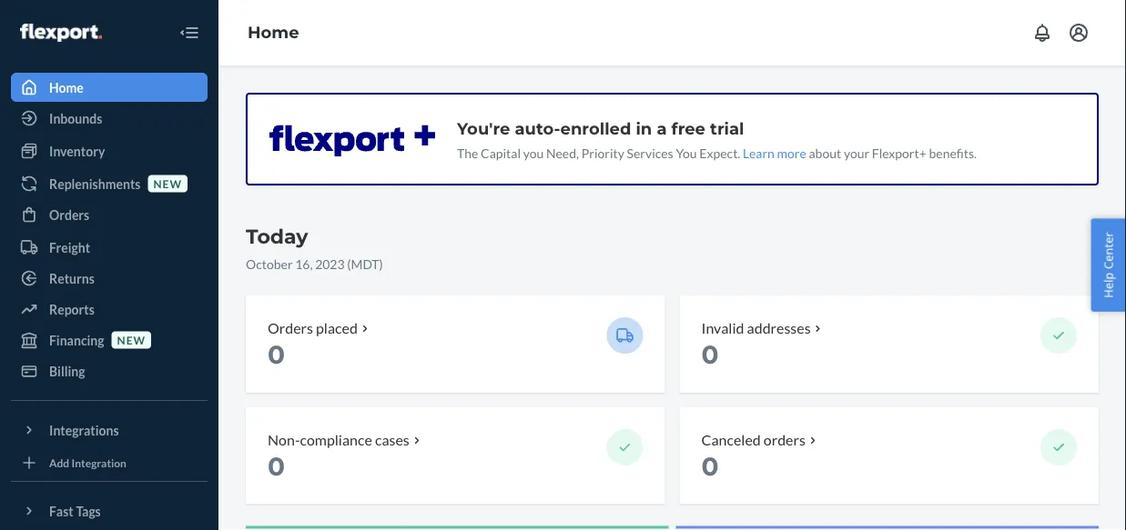 Task type: describe. For each thing, give the bounding box(es) containing it.
billing
[[49, 364, 85, 379]]

freight
[[49, 240, 90, 255]]

invalid addresses
[[701, 319, 811, 337]]

compliance
[[300, 431, 372, 449]]

0 for canceled
[[701, 451, 719, 482]]

reports
[[49, 302, 94, 317]]

you
[[676, 145, 697, 161]]

tags
[[76, 504, 101, 519]]

auto-
[[515, 118, 560, 138]]

canceled orders
[[701, 431, 806, 449]]

new for financing
[[117, 334, 146, 347]]

flexport+
[[872, 145, 926, 161]]

add
[[49, 456, 69, 470]]

non-compliance cases
[[268, 431, 409, 449]]

more
[[777, 145, 806, 161]]

open notifications image
[[1031, 22, 1053, 44]]

you're
[[457, 118, 510, 138]]

fast
[[49, 504, 73, 519]]

new for replenishments
[[153, 177, 182, 190]]

about
[[809, 145, 841, 161]]

reports link
[[11, 295, 208, 324]]

services
[[627, 145, 673, 161]]

inbounds link
[[11, 104, 208, 133]]

inventory link
[[11, 137, 208, 166]]

your
[[844, 145, 869, 161]]

help center
[[1100, 232, 1116, 298]]

non-
[[268, 431, 300, 449]]

0 vertical spatial home
[[248, 22, 299, 42]]

capital
[[481, 145, 521, 161]]

learn
[[743, 145, 775, 161]]

cases
[[375, 431, 409, 449]]

trial
[[710, 118, 744, 138]]

0 for invalid
[[701, 339, 719, 370]]

1 horizontal spatial home link
[[248, 22, 299, 42]]

0 for non-
[[268, 451, 285, 482]]

invalid
[[701, 319, 744, 337]]

today october 16, 2023 ( mdt )
[[246, 224, 383, 272]]

replenishments
[[49, 176, 141, 192]]

the
[[457, 145, 478, 161]]

priority
[[581, 145, 624, 161]]

a
[[657, 118, 667, 138]]

0 horizontal spatial home link
[[11, 73, 208, 102]]

orders link
[[11, 200, 208, 229]]

orders placed
[[268, 319, 358, 337]]

2023
[[315, 256, 345, 272]]

inbounds
[[49, 111, 102, 126]]

placed
[[316, 319, 358, 337]]



Task type: locate. For each thing, give the bounding box(es) containing it.
integrations
[[49, 423, 119, 438]]

mdt
[[351, 256, 379, 272]]

benefits.
[[929, 145, 977, 161]]

(
[[347, 256, 351, 272]]

home link right close navigation image
[[248, 22, 299, 42]]

0 vertical spatial home link
[[248, 22, 299, 42]]

help
[[1100, 273, 1116, 298]]

financing
[[49, 333, 104, 348]]

help center button
[[1091, 219, 1126, 312]]

orders left 'placed'
[[268, 319, 313, 337]]

home right close navigation image
[[248, 22, 299, 42]]

0 horizontal spatial new
[[117, 334, 146, 347]]

1 horizontal spatial new
[[153, 177, 182, 190]]

new
[[153, 177, 182, 190], [117, 334, 146, 347]]

0 vertical spatial new
[[153, 177, 182, 190]]

0 horizontal spatial home
[[49, 80, 84, 95]]

1 vertical spatial new
[[117, 334, 146, 347]]

0
[[268, 339, 285, 370], [701, 339, 719, 370], [268, 451, 285, 482], [701, 451, 719, 482]]

home up inbounds
[[49, 80, 84, 95]]

enrolled
[[560, 118, 631, 138]]

need,
[[546, 145, 579, 161]]

16,
[[295, 256, 313, 272]]

inventory
[[49, 143, 105, 159]]

returns
[[49, 271, 95, 286]]

learn more link
[[743, 145, 806, 161]]

0 down non-
[[268, 451, 285, 482]]

0 vertical spatial orders
[[49, 207, 89, 223]]

1 horizontal spatial orders
[[268, 319, 313, 337]]

0 down invalid
[[701, 339, 719, 370]]

0 down canceled
[[701, 451, 719, 482]]

you're auto-enrolled in a free trial the capital you need, priority services you expect. learn more about your flexport+ benefits.
[[457, 118, 977, 161]]

add integration link
[[11, 452, 208, 474]]

open account menu image
[[1068, 22, 1090, 44]]

1 vertical spatial home
[[49, 80, 84, 95]]

in
[[636, 118, 652, 138]]

0 down orders placed
[[268, 339, 285, 370]]

flexport logo image
[[20, 24, 102, 42]]

0 horizontal spatial orders
[[49, 207, 89, 223]]

center
[[1100, 232, 1116, 270]]

free
[[671, 118, 705, 138]]

new down "reports" link
[[117, 334, 146, 347]]

1 vertical spatial home link
[[11, 73, 208, 102]]

addresses
[[747, 319, 811, 337]]

fast tags button
[[11, 497, 208, 526]]

integration
[[71, 456, 126, 470]]

canceled
[[701, 431, 761, 449]]

orders
[[764, 431, 806, 449]]

add integration
[[49, 456, 126, 470]]

home link up inbounds link in the left of the page
[[11, 73, 208, 102]]

integrations button
[[11, 416, 208, 445]]

returns link
[[11, 264, 208, 293]]

0 for orders
[[268, 339, 285, 370]]

home
[[248, 22, 299, 42], [49, 80, 84, 95]]

orders for orders placed
[[268, 319, 313, 337]]

today
[[246, 224, 308, 249]]

)
[[379, 256, 383, 272]]

october
[[246, 256, 293, 272]]

home link
[[248, 22, 299, 42], [11, 73, 208, 102]]

you
[[523, 145, 544, 161]]

fast tags
[[49, 504, 101, 519]]

orders up freight
[[49, 207, 89, 223]]

close navigation image
[[178, 22, 200, 44]]

billing link
[[11, 357, 208, 386]]

1 vertical spatial orders
[[268, 319, 313, 337]]

expect.
[[699, 145, 740, 161]]

freight link
[[11, 233, 208, 262]]

orders for orders
[[49, 207, 89, 223]]

new up the orders link
[[153, 177, 182, 190]]

1 horizontal spatial home
[[248, 22, 299, 42]]

orders
[[49, 207, 89, 223], [268, 319, 313, 337]]



Task type: vqa. For each thing, say whether or not it's contained in the screenshot.
the own
no



